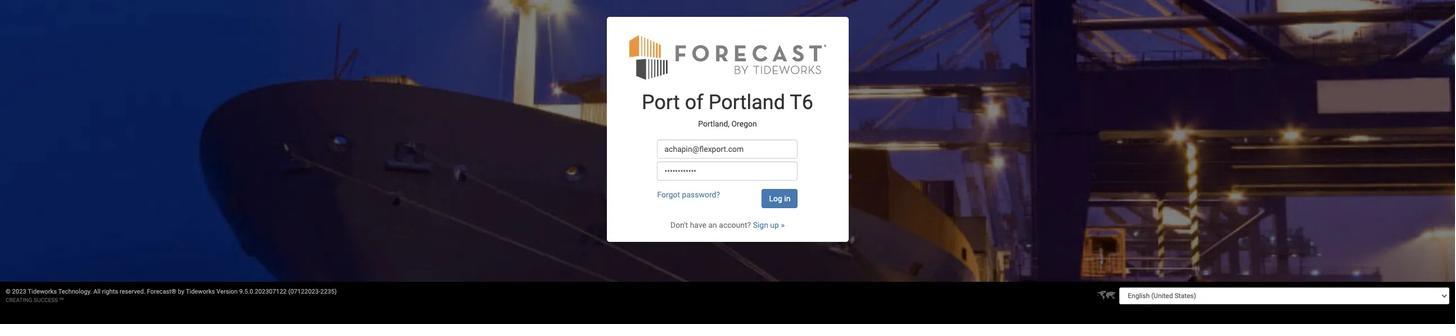 Task type: locate. For each thing, give the bounding box(es) containing it.
© 2023 tideworks technology. all rights reserved. forecast® by tideworks version 9.5.0.202307122 (07122023-2235) creating success ℠
[[6, 288, 337, 303]]

sign up » link
[[753, 221, 785, 230]]

Password password field
[[657, 162, 798, 181]]

have
[[690, 221, 707, 230]]

forgot password? log in
[[657, 190, 791, 203]]

2 tideworks from the left
[[186, 288, 215, 295]]

tideworks right by
[[186, 288, 215, 295]]

forgot password? link
[[657, 190, 720, 199]]

sign
[[753, 221, 769, 230]]

2235)
[[320, 288, 337, 295]]

portland,
[[698, 119, 730, 128]]

reserved.
[[120, 288, 145, 295]]

tideworks up success
[[28, 288, 57, 295]]

rights
[[102, 288, 118, 295]]

forecast®
[[147, 288, 176, 295]]

in
[[785, 194, 791, 203]]

0 horizontal spatial tideworks
[[28, 288, 57, 295]]

log
[[769, 194, 783, 203]]

t6
[[790, 91, 814, 114]]

log in button
[[762, 189, 798, 208]]

creating
[[6, 297, 32, 303]]

technology.
[[58, 288, 92, 295]]

portland
[[709, 91, 786, 114]]

Email or username text field
[[657, 140, 798, 159]]

don't
[[671, 221, 688, 230]]

tideworks
[[28, 288, 57, 295], [186, 288, 215, 295]]

oregon
[[732, 119, 757, 128]]

1 horizontal spatial tideworks
[[186, 288, 215, 295]]



Task type: describe. For each thing, give the bounding box(es) containing it.
up
[[770, 221, 779, 230]]

(07122023-
[[288, 288, 321, 295]]

an
[[709, 221, 717, 230]]

2023
[[12, 288, 26, 295]]

℠
[[59, 297, 64, 303]]

©
[[6, 288, 11, 295]]

forecast® by tideworks image
[[629, 34, 826, 81]]

»
[[781, 221, 785, 230]]

version
[[217, 288, 238, 295]]

by
[[178, 288, 184, 295]]

port
[[642, 91, 680, 114]]

forgot
[[657, 190, 680, 199]]

9.5.0.202307122
[[239, 288, 287, 295]]

all
[[93, 288, 101, 295]]

password?
[[682, 190, 720, 199]]

port of portland t6 portland, oregon
[[642, 91, 814, 128]]

of
[[685, 91, 704, 114]]

don't have an account? sign up »
[[671, 221, 785, 230]]

account?
[[719, 221, 751, 230]]

success
[[34, 297, 58, 303]]

1 tideworks from the left
[[28, 288, 57, 295]]



Task type: vqa. For each thing, say whether or not it's contained in the screenshot.
Forecast®
yes



